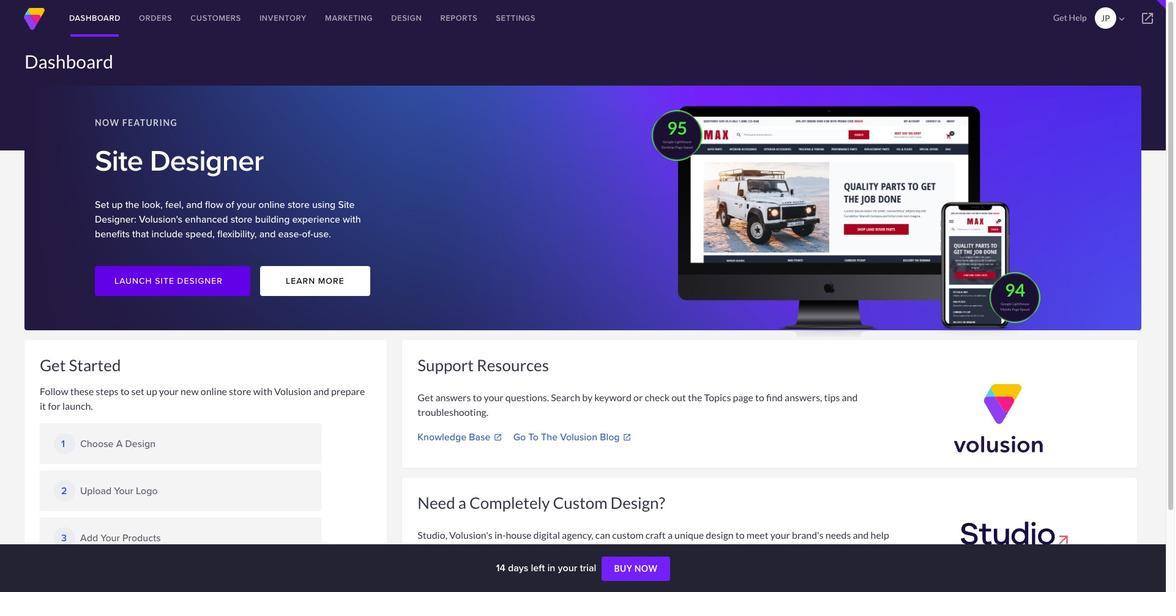 Task type: locate. For each thing, give the bounding box(es) containing it.
up
[[112, 198, 123, 212], [146, 386, 157, 397]]

1 vertical spatial up
[[146, 386, 157, 397]]

1 horizontal spatial the
[[688, 392, 702, 403]]

store up the flexibility,
[[231, 212, 253, 226]]

1 horizontal spatial online
[[259, 198, 285, 212]]

in-
[[495, 530, 506, 541]]

1 horizontal spatial up
[[146, 386, 157, 397]]

0 horizontal spatial a
[[458, 493, 466, 513]]

customers
[[191, 12, 241, 24]]

reports
[[440, 12, 478, 24]]

1 horizontal spatial lighthouse
[[1013, 302, 1030, 306]]

to left set
[[120, 386, 129, 397]]

meet
[[747, 530, 769, 541]]

launch
[[114, 275, 152, 287]]

page inside 94 google lighthouse mobile page speed
[[1012, 307, 1020, 312]]

0 vertical spatial a
[[458, 493, 466, 513]]

find
[[766, 392, 783, 403]]

your right the meet
[[771, 530, 790, 541]]

and left help
[[853, 530, 869, 541]]

up right set
[[146, 386, 157, 397]]

in
[[548, 561, 555, 575]]

1 vertical spatial volusion
[[560, 430, 598, 444]]

0 horizontal spatial page
[[675, 145, 683, 149]]

digital
[[534, 530, 560, 541]]

choose
[[80, 437, 114, 451]]

your inside set up the look, feel, and flow of your online store using site designer: volusion's enhanced store building experience with benefits that include speed, flexibility, and ease-of-use.
[[237, 198, 256, 212]]

questions.
[[506, 392, 549, 403]]

0 horizontal spatial speed
[[684, 145, 693, 149]]

your for products
[[101, 531, 120, 545]]

lighthouse
[[675, 139, 692, 144], [1013, 302, 1030, 306]]

page right desktop
[[675, 145, 683, 149]]

speed inside 95 google lighthouse desktop page speed
[[684, 145, 693, 149]]

support resources
[[418, 356, 549, 375]]

1 vertical spatial design
[[125, 437, 156, 451]]

knowledge base link
[[418, 430, 511, 444]]

store right 'new'
[[229, 386, 251, 397]]

1 horizontal spatial google
[[1001, 302, 1012, 306]]

1 horizontal spatial volusion
[[560, 430, 598, 444]]

page
[[675, 145, 683, 149], [1012, 307, 1020, 312]]

1 vertical spatial store
[[231, 212, 253, 226]]

design?
[[611, 493, 665, 513]]

1 vertical spatial site
[[338, 198, 355, 212]]

0 vertical spatial up
[[112, 198, 123, 212]]

volusion left prepare
[[274, 386, 311, 397]]

topics
[[704, 392, 731, 403]]

check
[[645, 392, 670, 403]]

0 vertical spatial online
[[259, 198, 285, 212]]

designer
[[177, 275, 223, 287]]

0 vertical spatial site
[[95, 139, 143, 182]]

design left 'reports'
[[391, 12, 422, 24]]

1 horizontal spatial design
[[391, 12, 422, 24]]

now
[[635, 564, 658, 574]]

the inside set up the look, feel, and flow of your online store using site designer: volusion's enhanced store building experience with benefits that include speed, flexibility, and ease-of-use.
[[125, 198, 139, 212]]

3
[[61, 531, 67, 545]]

with inside follow these steps to set up your new online store with volusion and prepare it for launch.
[[253, 386, 272, 397]]

design right a
[[125, 437, 156, 451]]

0 horizontal spatial with
[[253, 386, 272, 397]]

dashboard down dashboard link
[[24, 50, 113, 72]]

0 vertical spatial page
[[675, 145, 683, 149]]

studio, volusion's in-house digital agency, can custom craft a unique design to meet your brand's needs and help scale your business.
[[418, 530, 889, 556]]

lighthouse down 95
[[675, 139, 692, 144]]

volusion right the
[[560, 430, 598, 444]]

1 vertical spatial the
[[688, 392, 702, 403]]

0 horizontal spatial google
[[663, 139, 674, 144]]

0 vertical spatial volusion's
[[139, 212, 182, 226]]

studio,
[[418, 530, 448, 541]]

0 vertical spatial speed
[[684, 145, 693, 149]]

1 horizontal spatial speed
[[1020, 307, 1030, 312]]

volusion's up business.
[[449, 530, 493, 541]]

jp
[[1101, 13, 1110, 23]]

0 vertical spatial volusion
[[274, 386, 311, 397]]

1 vertical spatial lighthouse
[[1013, 302, 1030, 306]]

and inside studio, volusion's in-house digital agency, can custom craft a unique design to meet your brand's needs and help scale your business.
[[853, 530, 869, 541]]

days
[[508, 561, 529, 575]]

design
[[391, 12, 422, 24], [125, 437, 156, 451]]

learn more link
[[286, 275, 344, 287]]

1 vertical spatial a
[[668, 530, 673, 541]]

2 horizontal spatial get
[[1054, 12, 1068, 23]]

help
[[871, 530, 889, 541]]

0 vertical spatial with
[[343, 212, 361, 226]]

volusion's up include
[[139, 212, 182, 226]]

0 vertical spatial lighthouse
[[675, 139, 692, 144]]

1 vertical spatial page
[[1012, 307, 1020, 312]]

site
[[95, 139, 143, 182], [338, 198, 355, 212]]

go
[[513, 430, 526, 444]]

set up the look, feel, and flow of your online store using site designer: volusion's enhanced store building experience with benefits that include speed, flexibility, and ease-of-use.
[[95, 198, 361, 241]]

0 horizontal spatial the
[[125, 198, 139, 212]]

lighthouse down 94
[[1013, 302, 1030, 306]]

and right tips in the bottom right of the page
[[842, 392, 858, 403]]

1 vertical spatial volusion's
[[449, 530, 493, 541]]

store up "experience"
[[288, 198, 310, 212]]

google
[[663, 139, 674, 144], [1001, 302, 1012, 306]]

site
[[155, 275, 174, 287]]

the left look,
[[125, 198, 139, 212]]

1 vertical spatial dashboard
[[24, 50, 113, 72]]

1 horizontal spatial site
[[338, 198, 355, 212]]

volusion
[[274, 386, 311, 397], [560, 430, 598, 444]]

page inside 95 google lighthouse desktop page speed
[[675, 145, 683, 149]]

buy now link
[[602, 557, 670, 582]]

94
[[1005, 280, 1025, 301]]

0 horizontal spatial volusion
[[274, 386, 311, 397]]

0 horizontal spatial lighthouse
[[675, 139, 692, 144]]

a right need
[[458, 493, 466, 513]]

google up desktop
[[663, 139, 674, 144]]

0 vertical spatial google
[[663, 139, 674, 144]]

volusion's inside studio, volusion's in-house digital agency, can custom craft a unique design to meet your brand's needs and help scale your business.
[[449, 530, 493, 541]]

need a completely custom design?
[[418, 493, 665, 513]]

google inside 94 google lighthouse mobile page speed
[[1001, 302, 1012, 306]]

a
[[458, 493, 466, 513], [668, 530, 673, 541]]

brand's
[[792, 530, 824, 541]]

the right out
[[688, 392, 702, 403]]

up inside set up the look, feel, and flow of your online store using site designer: volusion's enhanced store building experience with benefits that include speed, flexibility, and ease-of-use.
[[112, 198, 123, 212]]

1 horizontal spatial page
[[1012, 307, 1020, 312]]

1 vertical spatial speed
[[1020, 307, 1030, 312]]

can
[[596, 530, 610, 541]]

a right craft
[[668, 530, 673, 541]]

volusion's inside set up the look, feel, and flow of your online store using site designer: volusion's enhanced store building experience with benefits that include speed, flexibility, and ease-of-use.
[[139, 212, 182, 226]]

up up designer: on the left of the page
[[112, 198, 123, 212]]

0 horizontal spatial get
[[40, 356, 66, 375]]

speed inside 94 google lighthouse mobile page speed
[[1020, 307, 1030, 312]]

2 vertical spatial store
[[229, 386, 251, 397]]

google up mobile
[[1001, 302, 1012, 306]]

a inside studio, volusion's in-house digital agency, can custom craft a unique design to meet your brand's needs and help scale your business.
[[668, 530, 673, 541]]

site down now
[[95, 139, 143, 182]]

your left questions.
[[484, 392, 504, 403]]

page right mobile
[[1012, 307, 1020, 312]]

google for 94
[[1001, 302, 1012, 306]]

lighthouse inside 95 google lighthouse desktop page speed
[[675, 139, 692, 144]]

1 vertical spatial get
[[40, 356, 66, 375]]

1 horizontal spatial a
[[668, 530, 673, 541]]

lighthouse inside 94 google lighthouse mobile page speed
[[1013, 302, 1030, 306]]

answers
[[436, 392, 471, 403]]

your left logo
[[114, 484, 133, 498]]

new
[[181, 386, 199, 397]]

your left 'new'
[[159, 386, 179, 397]]

0 horizontal spatial volusion's
[[139, 212, 182, 226]]

marketing
[[325, 12, 373, 24]]

to left the meet
[[736, 530, 745, 541]]

featuring
[[122, 118, 177, 128]]

94 google lighthouse mobile page speed
[[1001, 280, 1030, 312]]

mobile
[[1001, 307, 1012, 312]]

dashboard link
[[60, 0, 130, 37]]

95
[[667, 117, 688, 138]]

trial
[[580, 561, 596, 575]]

get answers to your questions. search by keyword or check out the topics page to find answers, tips and troubleshooting.
[[418, 392, 858, 418]]

get up the follow
[[40, 356, 66, 375]]

0 vertical spatial the
[[125, 198, 139, 212]]

1 vertical spatial with
[[253, 386, 272, 397]]


[[1117, 13, 1128, 24]]

0 vertical spatial get
[[1054, 12, 1068, 23]]

knowledge base
[[418, 430, 491, 444]]

started
[[69, 356, 121, 375]]

store
[[288, 198, 310, 212], [231, 212, 253, 226], [229, 386, 251, 397]]

flexibility,
[[217, 227, 257, 241]]

help
[[1069, 12, 1087, 23]]

with
[[343, 212, 361, 226], [253, 386, 272, 397]]

buy
[[614, 564, 633, 574]]

completely
[[470, 493, 550, 513]]

get left answers
[[418, 392, 434, 403]]

that
[[132, 227, 149, 241]]

your right of
[[237, 198, 256, 212]]

online
[[259, 198, 285, 212], [201, 386, 227, 397]]

get for get answers to your questions. search by keyword or check out the topics page to find answers, tips and troubleshooting.
[[418, 392, 434, 403]]

answers,
[[785, 392, 822, 403]]

1 vertical spatial online
[[201, 386, 227, 397]]

online right 'new'
[[201, 386, 227, 397]]

google for 95
[[663, 139, 674, 144]]

2 vertical spatial get
[[418, 392, 434, 403]]

ease-
[[278, 227, 302, 241]]

1 vertical spatial your
[[101, 531, 120, 545]]

google inside 95 google lighthouse desktop page speed
[[663, 139, 674, 144]]

0 horizontal spatial online
[[201, 386, 227, 397]]

0 horizontal spatial up
[[112, 198, 123, 212]]

to
[[529, 430, 539, 444]]

get left help
[[1054, 12, 1068, 23]]

speed right desktop
[[684, 145, 693, 149]]

your right add
[[101, 531, 120, 545]]

dashboard left orders
[[69, 12, 121, 24]]

site right the using
[[338, 198, 355, 212]]

1 horizontal spatial volusion's
[[449, 530, 493, 541]]

and left prepare
[[313, 386, 329, 397]]

and
[[186, 198, 203, 212], [259, 227, 276, 241], [313, 386, 329, 397], [842, 392, 858, 403], [853, 530, 869, 541]]

1 vertical spatial google
[[1001, 302, 1012, 306]]

get inside the get answers to your questions. search by keyword or check out the topics page to find answers, tips and troubleshooting.
[[418, 392, 434, 403]]

speed right mobile
[[1020, 307, 1030, 312]]

online up building
[[259, 198, 285, 212]]

your inside the get answers to your questions. search by keyword or check out the topics page to find answers, tips and troubleshooting.
[[484, 392, 504, 403]]

0 vertical spatial your
[[114, 484, 133, 498]]

tips
[[824, 392, 840, 403]]

and up enhanced
[[186, 198, 203, 212]]

designer:
[[95, 212, 136, 226]]

1 horizontal spatial with
[[343, 212, 361, 226]]

1 horizontal spatial get
[[418, 392, 434, 403]]

flow
[[205, 198, 223, 212]]



Task type: vqa. For each thing, say whether or not it's contained in the screenshot.
online inside the The Set Up The Look, Feel, And Flow Of Your Online Store Using Site Designer: Volusion'S Enhanced Store Building Experience With Benefits That Include Speed, Flexibility, And Ease-Of-Use.
yes



Task type: describe. For each thing, give the bounding box(es) containing it.
a
[[116, 437, 123, 451]]

troubleshooting.
[[418, 406, 489, 418]]

site inside set up the look, feel, and flow of your online store using site designer: volusion's enhanced store building experience with benefits that include speed, flexibility, and ease-of-use.
[[338, 198, 355, 212]]

up inside follow these steps to set up your new online store with volusion and prepare it for launch.
[[146, 386, 157, 397]]

of-
[[302, 227, 313, 241]]

the
[[541, 430, 558, 444]]

to left the find
[[755, 392, 765, 403]]

and inside the get answers to your questions. search by keyword or check out the topics page to find answers, tips and troubleshooting.
[[842, 392, 858, 403]]

desktop
[[662, 145, 675, 149]]

go to the volusion blog
[[513, 430, 620, 444]]

volusion inside follow these steps to set up your new online store with volusion and prepare it for launch.
[[274, 386, 311, 397]]

agency,
[[562, 530, 594, 541]]

set
[[131, 386, 144, 397]]

0 vertical spatial dashboard
[[69, 12, 121, 24]]

lighthouse for 94
[[1013, 302, 1030, 306]]

use.
[[313, 227, 331, 241]]

lighthouse for 95
[[675, 139, 692, 144]]

using
[[312, 198, 336, 212]]

your right scale
[[441, 544, 461, 556]]

get for get started
[[40, 356, 66, 375]]

launch site designer
[[114, 275, 223, 287]]

the inside the get answers to your questions. search by keyword or check out the topics page to find answers, tips and troubleshooting.
[[688, 392, 702, 403]]

get started
[[40, 356, 121, 375]]

custom
[[612, 530, 644, 541]]

house
[[506, 530, 532, 541]]

design
[[706, 530, 734, 541]]

business.
[[463, 544, 501, 556]]

look,
[[142, 198, 163, 212]]

it
[[40, 400, 46, 412]]

speed for 95
[[684, 145, 693, 149]]

your inside follow these steps to set up your new online store with volusion and prepare it for launch.
[[159, 386, 179, 397]]

now
[[95, 118, 120, 128]]

site designer
[[95, 139, 264, 182]]

launch site designer link
[[114, 275, 223, 287]]

knowledge
[[418, 430, 467, 444]]

logo
[[136, 484, 158, 498]]

your right in
[[558, 561, 577, 575]]

0 horizontal spatial design
[[125, 437, 156, 451]]


[[1140, 11, 1155, 26]]

for
[[48, 400, 61, 412]]

resources
[[477, 356, 549, 375]]

upload
[[80, 484, 112, 498]]

online inside set up the look, feel, and flow of your online store using site designer: volusion's enhanced store building experience with benefits that include speed, flexibility, and ease-of-use.
[[259, 198, 285, 212]]

custom
[[553, 493, 608, 513]]

14 days left in your trial
[[496, 561, 599, 575]]

95 google lighthouse desktop page speed
[[662, 117, 693, 149]]

page for 95
[[675, 145, 683, 149]]

speed for 94
[[1020, 307, 1030, 312]]

your for logo
[[114, 484, 133, 498]]

store inside follow these steps to set up your new online store with volusion and prepare it for launch.
[[229, 386, 251, 397]]

experience
[[292, 212, 340, 226]]

building
[[255, 212, 290, 226]]

launch.
[[62, 400, 93, 412]]

products
[[122, 531, 161, 545]]

to right answers
[[473, 392, 482, 403]]

these
[[70, 386, 94, 397]]

settings
[[496, 12, 536, 24]]

of
[[226, 198, 234, 212]]

2
[[61, 484, 67, 498]]

more
[[318, 275, 344, 287]]

feel,
[[165, 198, 184, 212]]

unique
[[675, 530, 704, 541]]

0 vertical spatial design
[[391, 12, 422, 24]]

inventory
[[259, 12, 307, 24]]

learn
[[286, 275, 315, 287]]

follow these steps to set up your new online store with volusion and prepare it for launch.
[[40, 386, 365, 412]]

14
[[496, 561, 506, 575]]

base
[[469, 430, 491, 444]]

or
[[634, 392, 643, 403]]

prepare
[[331, 386, 365, 397]]

speed,
[[186, 227, 215, 241]]

by
[[582, 392, 593, 403]]

0 vertical spatial store
[[288, 198, 310, 212]]

keyword
[[595, 392, 632, 403]]

add
[[80, 531, 98, 545]]

to inside studio, volusion's in-house digital agency, can custom craft a unique design to meet your brand's needs and help scale your business.
[[736, 530, 745, 541]]

need
[[418, 493, 455, 513]]

enhanced
[[185, 212, 228, 226]]

buy now
[[614, 564, 658, 574]]

add your products
[[80, 531, 161, 545]]

1
[[61, 437, 65, 451]]

online inside follow these steps to set up your new online store with volusion and prepare it for launch.
[[201, 386, 227, 397]]

get for get help
[[1054, 12, 1068, 23]]

craft
[[646, 530, 666, 541]]

choose a design
[[80, 437, 156, 451]]

now featuring
[[95, 118, 177, 128]]

designer
[[150, 139, 264, 182]]

and down building
[[259, 227, 276, 241]]

orders
[[139, 12, 172, 24]]

and inside follow these steps to set up your new online store with volusion and prepare it for launch.
[[313, 386, 329, 397]]

scale
[[418, 544, 439, 556]]

upload your logo
[[80, 484, 158, 498]]

page for 94
[[1012, 307, 1020, 312]]

support
[[418, 356, 474, 375]]

with inside set up the look, feel, and flow of your online store using site designer: volusion's enhanced store building experience with benefits that include speed, flexibility, and ease-of-use.
[[343, 212, 361, 226]]

left
[[531, 561, 545, 575]]

to inside follow these steps to set up your new online store with volusion and prepare it for launch.
[[120, 386, 129, 397]]

go to the volusion blog link
[[513, 430, 641, 444]]

out
[[672, 392, 686, 403]]

follow
[[40, 386, 68, 397]]

0 horizontal spatial site
[[95, 139, 143, 182]]



